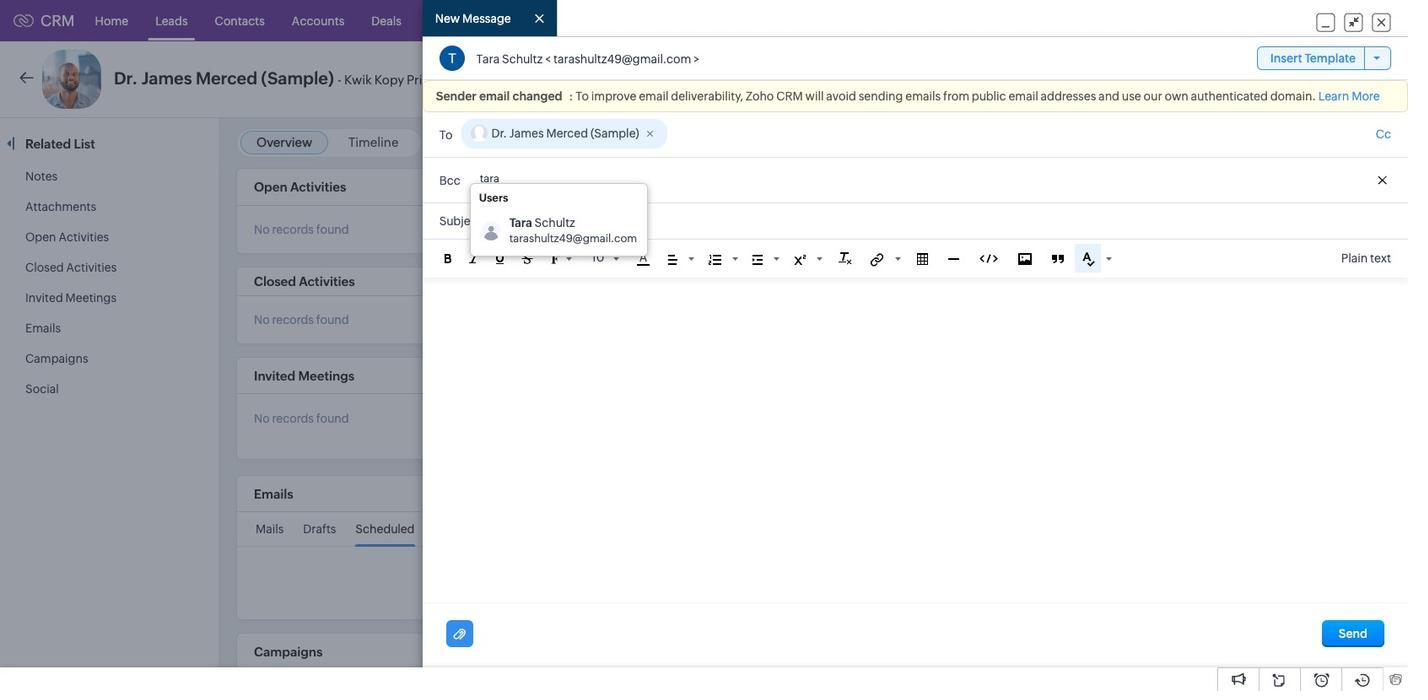 Task type: describe. For each thing, give the bounding box(es) containing it.
a link
[[637, 251, 650, 266]]

accounts
[[292, 14, 345, 27]]

(sample) for dr. james merced (sample) - kwik kopy printing
[[261, 68, 334, 88]]

send email
[[1103, 73, 1165, 86]]

text
[[1371, 252, 1392, 265]]

0 vertical spatial campaigns
[[687, 14, 750, 27]]

found for invited meetings
[[316, 412, 349, 426]]

1 horizontal spatial invited meetings
[[254, 369, 355, 383]]

contacts link
[[201, 0, 278, 41]]

learn
[[1319, 90, 1350, 103]]

10 link
[[590, 248, 619, 267]]

crm link
[[14, 12, 75, 30]]

insert template
[[1271, 52, 1356, 65]]

list image
[[709, 255, 722, 265]]

0 horizontal spatial emails
[[25, 322, 61, 335]]

1 vertical spatial open activities
[[25, 230, 109, 244]]

insert
[[1271, 52, 1303, 65]]

last update : 12:21 pm
[[1263, 141, 1375, 154]]

spell check image
[[1083, 252, 1096, 267]]

documents link
[[764, 0, 854, 41]]

1 no from the top
[[254, 223, 270, 236]]

addresses
[[1041, 90, 1097, 103]]

upgrade
[[1068, 21, 1117, 33]]

create menu image
[[1154, 11, 1175, 31]]

0 vertical spatial to
[[576, 90, 589, 103]]

deals
[[372, 14, 402, 27]]

0 horizontal spatial to
[[439, 128, 453, 142]]

script image
[[794, 255, 806, 265]]

3 email from the left
[[1009, 90, 1039, 103]]

send for send email
[[1103, 73, 1132, 86]]

printing
[[407, 73, 453, 87]]

james for dr. james merced (sample) - kwik kopy printing
[[141, 68, 192, 88]]

attachments
[[25, 200, 96, 214]]

drafts
[[303, 522, 336, 536]]

email
[[1134, 73, 1165, 86]]

1 email from the left
[[479, 90, 510, 103]]

tara
[[509, 216, 532, 230]]

from
[[943, 90, 970, 103]]

1 vertical spatial invited
[[254, 369, 296, 383]]

scheduled
[[356, 522, 415, 536]]

dr. james merced (sample) - kwik kopy printing
[[114, 68, 453, 88]]

plain
[[1342, 252, 1368, 265]]

1 no records found from the top
[[254, 223, 349, 236]]

a
[[639, 251, 648, 264]]

list
[[74, 137, 95, 151]]

invited meetings link
[[25, 291, 116, 305]]

timeline link
[[349, 135, 399, 149]]

accounts link
[[278, 0, 358, 41]]

search element
[[1185, 0, 1219, 41]]

0 vertical spatial invited
[[25, 291, 63, 305]]

reports
[[617, 14, 660, 27]]

emails link
[[25, 322, 61, 335]]

improve
[[591, 90, 637, 103]]

bcc
[[439, 174, 460, 187]]

edit
[[1294, 73, 1315, 86]]

links image
[[871, 253, 885, 266]]

message
[[462, 12, 511, 26]]

james for dr. james merced (sample)
[[510, 127, 544, 140]]

indent image
[[753, 255, 763, 265]]

tasks link
[[415, 0, 472, 41]]

profile element
[[1322, 0, 1370, 41]]

calendar image
[[1230, 14, 1244, 27]]

1 vertical spatial meetings
[[65, 291, 116, 305]]

our
[[1144, 90, 1163, 103]]

profile image
[[1333, 7, 1360, 34]]

1 horizontal spatial closed
[[254, 274, 296, 289]]

deliverability,
[[671, 90, 743, 103]]

social
[[25, 382, 59, 396]]

deals link
[[358, 0, 415, 41]]

1 horizontal spatial crm
[[777, 90, 803, 103]]

convert
[[1206, 73, 1251, 86]]

kopy
[[375, 73, 404, 87]]

(sample) for dr. james merced (sample)
[[591, 127, 639, 140]]

timeline
[[349, 135, 399, 149]]

closed activities link
[[25, 261, 117, 274]]

no for closed
[[254, 313, 270, 327]]

new message
[[435, 12, 511, 26]]

zoho
[[746, 90, 774, 103]]

authenticated
[[1191, 90, 1268, 103]]

0 horizontal spatial campaigns link
[[25, 352, 88, 365]]

12:21
[[1331, 141, 1356, 154]]

overview link
[[257, 135, 312, 149]]

send for send
[[1339, 627, 1368, 641]]

1 vertical spatial campaigns
[[25, 352, 88, 365]]

sender
[[436, 90, 477, 103]]



Task type: vqa. For each thing, say whether or not it's contained in the screenshot.
Chanay
no



Task type: locate. For each thing, give the bounding box(es) containing it.
use
[[1122, 90, 1142, 103]]

2 vertical spatial found
[[316, 412, 349, 426]]

own
[[1165, 90, 1189, 103]]

1 horizontal spatial closed activities
[[254, 274, 355, 289]]

1 horizontal spatial dr.
[[492, 127, 507, 140]]

contacts
[[215, 14, 265, 27]]

learn more link
[[1319, 90, 1380, 103]]

no records found for activities
[[254, 313, 349, 327]]

dr.
[[114, 68, 138, 88], [492, 127, 507, 140]]

sender email changed : to improve email deliverability, zoho crm will avoid sending emails from public email addresses and use our own authenticated domain. learn more
[[436, 90, 1380, 103]]

open activities link
[[25, 230, 109, 244]]

0 vertical spatial james
[[141, 68, 192, 88]]

sending
[[859, 90, 903, 103]]

campaigns link up deliverability,
[[674, 0, 764, 41]]

2 vertical spatial no records found
[[254, 412, 349, 426]]

1 vertical spatial (sample)
[[591, 127, 639, 140]]

0 horizontal spatial open activities
[[25, 230, 109, 244]]

0 horizontal spatial james
[[141, 68, 192, 88]]

new
[[435, 12, 460, 26]]

open activities down the overview link
[[254, 180, 346, 194]]

0 horizontal spatial invited meetings
[[25, 291, 116, 305]]

1 vertical spatial found
[[316, 313, 349, 327]]

tarashultz49@gmail.com
[[509, 232, 637, 245]]

2 no records found from the top
[[254, 313, 349, 327]]

search image
[[1195, 14, 1209, 28]]

schultz
[[535, 216, 575, 230]]

calls
[[564, 14, 590, 27]]

emails down invited meetings link
[[25, 322, 61, 335]]

overview
[[257, 135, 312, 149]]

0 horizontal spatial merced
[[196, 68, 257, 88]]

1 horizontal spatial (sample)
[[591, 127, 639, 140]]

0 horizontal spatial email
[[479, 90, 510, 103]]

1 horizontal spatial open
[[254, 180, 288, 194]]

merced down contacts "link"
[[196, 68, 257, 88]]

leads
[[155, 14, 188, 27]]

merced for dr. james merced (sample) - kwik kopy printing
[[196, 68, 257, 88]]

no
[[254, 223, 270, 236], [254, 313, 270, 327], [254, 412, 270, 426]]

2 horizontal spatial campaigns
[[687, 14, 750, 27]]

1 horizontal spatial invited
[[254, 369, 296, 383]]

to left improve in the top left of the page
[[576, 90, 589, 103]]

: left 12:21
[[1326, 141, 1329, 154]]

1 vertical spatial no records found
[[254, 313, 349, 327]]

0 vertical spatial open
[[254, 180, 288, 194]]

2 found from the top
[[316, 313, 349, 327]]

2 records from the top
[[272, 313, 314, 327]]

1 horizontal spatial campaigns
[[254, 645, 323, 659]]

1 horizontal spatial campaigns link
[[674, 0, 764, 41]]

email
[[479, 90, 510, 103], [639, 90, 669, 103], [1009, 90, 1039, 103]]

0 vertical spatial campaigns link
[[674, 0, 764, 41]]

0 horizontal spatial (sample)
[[261, 68, 334, 88]]

records
[[272, 223, 314, 236], [272, 313, 314, 327], [272, 412, 314, 426]]

3 no records found from the top
[[254, 412, 349, 426]]

0 horizontal spatial open
[[25, 230, 56, 244]]

1 vertical spatial send
[[1339, 627, 1368, 641]]

campaigns link
[[674, 0, 764, 41], [25, 352, 88, 365]]

2 horizontal spatial meetings
[[486, 14, 537, 27]]

1 horizontal spatial meetings
[[298, 369, 355, 383]]

notes link
[[25, 170, 58, 183]]

0 vertical spatial emails
[[25, 322, 61, 335]]

dr. down "home"
[[114, 68, 138, 88]]

list box containing tara
[[471, 184, 647, 256]]

1 vertical spatial crm
[[777, 90, 803, 103]]

home link
[[82, 0, 142, 41]]

1 vertical spatial no
[[254, 313, 270, 327]]

1 vertical spatial emails
[[254, 487, 293, 501]]

0 vertical spatial records
[[272, 223, 314, 236]]

email right sender
[[479, 90, 510, 103]]

kwik
[[344, 73, 372, 87]]

emails up mails
[[254, 487, 293, 501]]

send email button
[[1086, 66, 1182, 93]]

notes
[[25, 170, 58, 183]]

no records found for meetings
[[254, 412, 349, 426]]

0 vertical spatial no
[[254, 223, 270, 236]]

campaigns
[[687, 14, 750, 27], [25, 352, 88, 365], [254, 645, 323, 659]]

update
[[1286, 141, 1323, 154]]

more
[[1352, 90, 1380, 103]]

crm
[[41, 12, 75, 30], [777, 90, 803, 103]]

:
[[569, 90, 573, 103], [1326, 141, 1329, 154]]

1 horizontal spatial james
[[510, 127, 544, 140]]

last
[[1263, 141, 1284, 154]]

to down sender
[[439, 128, 453, 142]]

3 no from the top
[[254, 412, 270, 426]]

2 email from the left
[[639, 90, 669, 103]]

2 vertical spatial meetings
[[298, 369, 355, 383]]

leads link
[[142, 0, 201, 41]]

records for invited
[[272, 412, 314, 426]]

james down leads
[[141, 68, 192, 88]]

0 vertical spatial invited meetings
[[25, 291, 116, 305]]

Subject text field
[[423, 204, 1409, 239]]

no for invited
[[254, 412, 270, 426]]

0 horizontal spatial campaigns
[[25, 352, 88, 365]]

email right improve in the top left of the page
[[639, 90, 669, 103]]

0 vertical spatial crm
[[41, 12, 75, 30]]

0 horizontal spatial crm
[[41, 12, 75, 30]]

tasks
[[429, 14, 459, 27]]

2 horizontal spatial email
[[1009, 90, 1039, 103]]

closed activities
[[25, 261, 117, 274], [254, 274, 355, 289]]

edit button
[[1276, 66, 1333, 93]]

1 vertical spatial open
[[25, 230, 56, 244]]

emails
[[906, 90, 941, 103]]

create menu element
[[1144, 0, 1185, 41]]

send button
[[1322, 621, 1385, 648]]

0 vertical spatial :
[[569, 90, 573, 103]]

2 no from the top
[[254, 313, 270, 327]]

alignment image
[[669, 255, 678, 265]]

found for closed activities
[[316, 313, 349, 327]]

dr. up users
[[492, 127, 507, 140]]

calls link
[[550, 0, 604, 41]]

social link
[[25, 382, 59, 396]]

cc
[[1376, 128, 1392, 141]]

1 found from the top
[[316, 223, 349, 236]]

merced for dr. james merced (sample)
[[546, 127, 588, 140]]

merced down changed on the left
[[546, 127, 588, 140]]

emails
[[25, 322, 61, 335], [254, 487, 293, 501]]

0 horizontal spatial closed activities
[[25, 261, 117, 274]]

crm left will on the right top
[[777, 90, 803, 103]]

invited
[[25, 291, 63, 305], [254, 369, 296, 383]]

pm
[[1359, 141, 1375, 154]]

1 vertical spatial merced
[[546, 127, 588, 140]]

changed
[[513, 90, 562, 103]]

1 horizontal spatial emails
[[254, 487, 293, 501]]

email right the public
[[1009, 90, 1039, 103]]

and
[[1099, 90, 1120, 103]]

1 horizontal spatial to
[[576, 90, 589, 103]]

open down the overview link
[[254, 180, 288, 194]]

1 vertical spatial :
[[1326, 141, 1329, 154]]

0 horizontal spatial send
[[1103, 73, 1132, 86]]

1 vertical spatial james
[[510, 127, 544, 140]]

reports link
[[604, 0, 674, 41]]

open down attachments
[[25, 230, 56, 244]]

1 vertical spatial invited meetings
[[254, 369, 355, 383]]

(sample) left -
[[261, 68, 334, 88]]

3 records from the top
[[272, 412, 314, 426]]

1 vertical spatial records
[[272, 313, 314, 327]]

1 records from the top
[[272, 223, 314, 236]]

james down changed on the left
[[510, 127, 544, 140]]

documents
[[777, 14, 841, 27]]

merced
[[196, 68, 257, 88], [546, 127, 588, 140]]

attachments link
[[25, 200, 96, 214]]

crm left "home"
[[41, 12, 75, 30]]

1 horizontal spatial merced
[[546, 127, 588, 140]]

home
[[95, 14, 128, 27]]

convert button
[[1189, 66, 1269, 93]]

dr. for dr. james merced (sample) - kwik kopy printing
[[114, 68, 138, 88]]

dr. for dr. james merced (sample)
[[492, 127, 507, 140]]

related list
[[25, 137, 98, 151]]

: right changed on the left
[[569, 90, 573, 103]]

records for closed
[[272, 313, 314, 327]]

0 horizontal spatial dr.
[[114, 68, 138, 88]]

2 vertical spatial campaigns
[[254, 645, 323, 659]]

meetings
[[486, 14, 537, 27], [65, 291, 116, 305], [298, 369, 355, 383]]

list box
[[471, 184, 647, 256]]

option
[[471, 210, 647, 252]]

0 vertical spatial send
[[1103, 73, 1132, 86]]

3 found from the top
[[316, 412, 349, 426]]

1 vertical spatial to
[[439, 128, 453, 142]]

1 horizontal spatial :
[[1326, 141, 1329, 154]]

0 vertical spatial (sample)
[[261, 68, 334, 88]]

plain text
[[1342, 252, 1392, 265]]

0 horizontal spatial meetings
[[65, 291, 116, 305]]

avoid
[[827, 90, 856, 103]]

james
[[141, 68, 192, 88], [510, 127, 544, 140]]

1 horizontal spatial send
[[1339, 627, 1368, 641]]

1 horizontal spatial email
[[639, 90, 669, 103]]

template
[[1305, 52, 1356, 65]]

option containing tara
[[471, 210, 647, 252]]

-
[[338, 73, 342, 87]]

2 vertical spatial no
[[254, 412, 270, 426]]

activities
[[290, 180, 346, 194], [59, 230, 109, 244], [66, 261, 117, 274], [299, 274, 355, 289]]

(sample) down improve in the top left of the page
[[591, 127, 639, 140]]

0 vertical spatial open activities
[[254, 180, 346, 194]]

open activities up 'closed activities' "link"
[[25, 230, 109, 244]]

1 horizontal spatial open activities
[[254, 180, 346, 194]]

dr. james merced (sample)
[[492, 127, 639, 140]]

related
[[25, 137, 71, 151]]

0 vertical spatial meetings
[[486, 14, 537, 27]]

0 vertical spatial merced
[[196, 68, 257, 88]]

0 horizontal spatial invited
[[25, 291, 63, 305]]

2 vertical spatial records
[[272, 412, 314, 426]]

0 vertical spatial found
[[316, 223, 349, 236]]

users
[[479, 192, 508, 205]]

0 horizontal spatial :
[[569, 90, 573, 103]]

campaigns link down the 'emails' link
[[25, 352, 88, 365]]

tara schultz tarashultz49@gmail.com
[[509, 216, 637, 245]]

public
[[972, 90, 1006, 103]]

open
[[254, 180, 288, 194], [25, 230, 56, 244]]

to
[[576, 90, 589, 103], [439, 128, 453, 142]]

mails
[[256, 522, 284, 536]]

None text field
[[480, 170, 564, 188]]

1 vertical spatial dr.
[[492, 127, 507, 140]]

will
[[806, 90, 824, 103]]

0 vertical spatial dr.
[[114, 68, 138, 88]]

0 horizontal spatial closed
[[25, 261, 64, 274]]

1 vertical spatial campaigns link
[[25, 352, 88, 365]]

insert template button
[[1257, 47, 1392, 70]]

10
[[592, 251, 605, 264]]

domain.
[[1271, 90, 1316, 103]]

0 vertical spatial no records found
[[254, 223, 349, 236]]

meetings link
[[472, 0, 550, 41]]



